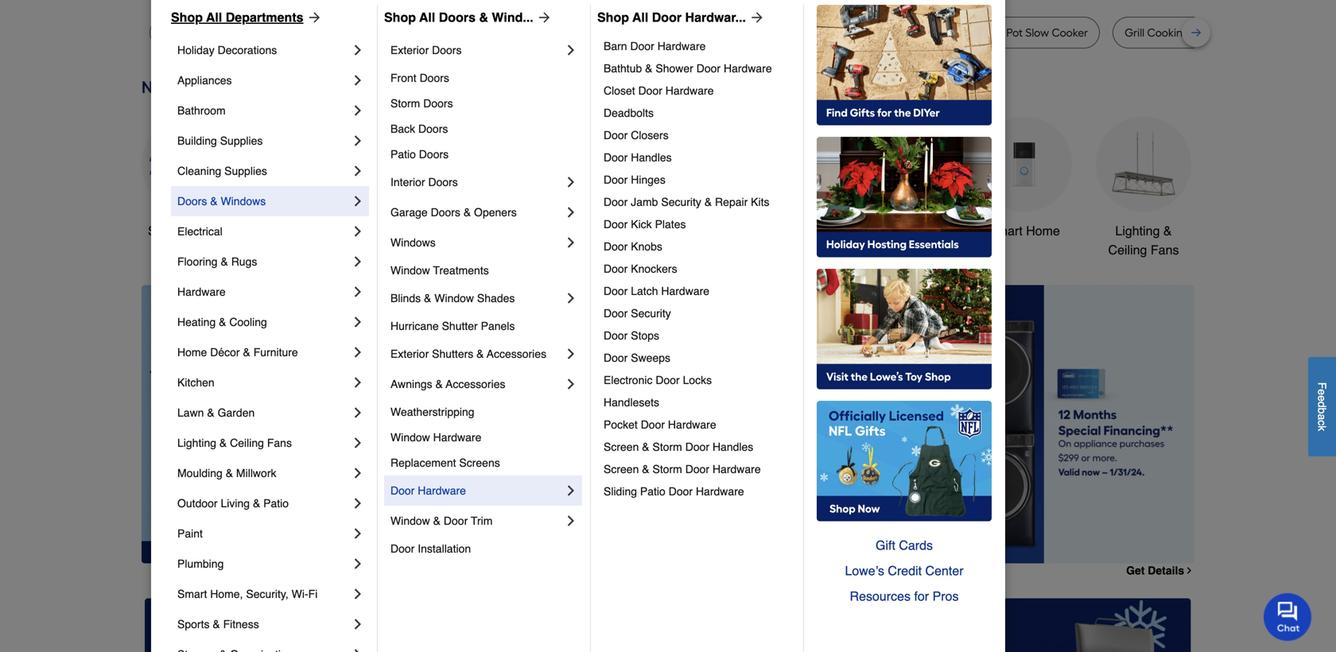 Task type: vqa. For each thing, say whether or not it's contained in the screenshot.
Cooking
yes



Task type: locate. For each thing, give the bounding box(es) containing it.
decorations inside christmas decorations link
[[513, 243, 581, 257]]

cleaning
[[177, 165, 221, 177]]

door left kick
[[604, 218, 628, 231]]

get
[[1088, 564, 1106, 577]]

window inside window treatments link
[[391, 264, 430, 277]]

windows link
[[391, 227, 563, 258]]

scroll to item #2 element
[[766, 533, 808, 543]]

chevron right image for lawn & garden
[[350, 405, 366, 421]]

sports
[[177, 618, 210, 631]]

pot
[[767, 26, 783, 39], [831, 26, 847, 39], [921, 26, 938, 39], [1006, 26, 1023, 39]]

1 horizontal spatial lighting
[[1115, 223, 1160, 238]]

all up exterior doors
[[419, 10, 435, 25]]

door stops
[[604, 329, 659, 342]]

& inside blinds & window shades link
[[424, 292, 431, 305]]

crock for crock pot cooking pot
[[734, 26, 764, 39]]

exterior
[[391, 44, 429, 56], [391, 348, 429, 360]]

1 cooker from the left
[[403, 26, 439, 39]]

hardware up sliding patio door hardware link
[[713, 463, 761, 476]]

1 horizontal spatial lighting & ceiling fans
[[1108, 223, 1179, 257]]

supplies
[[220, 134, 263, 147], [224, 165, 267, 177]]

door left knobs
[[604, 240, 628, 253]]

holiday hosting essentials. image
[[817, 137, 992, 258]]

1 horizontal spatial bathroom link
[[857, 116, 953, 241]]

deals
[[198, 223, 231, 238]]

1 horizontal spatial bathroom
[[878, 223, 933, 238]]

& inside outdoor living & patio link
[[253, 497, 260, 510]]

doors down the shop all doors & wind...
[[432, 44, 462, 56]]

chevron right image for electrical
[[350, 224, 366, 239]]

1 vertical spatial decorations
[[513, 243, 581, 257]]

patio down moulding & millwork link
[[263, 497, 289, 510]]

millwork
[[236, 467, 276, 480]]

crock pot slow cooker
[[974, 26, 1088, 39]]

1 horizontal spatial outdoor
[[740, 223, 786, 238]]

1 horizontal spatial lighting & ceiling fans link
[[1096, 116, 1192, 260]]

all inside "link"
[[632, 10, 648, 25]]

0 vertical spatial supplies
[[220, 134, 263, 147]]

door up electronic
[[604, 352, 628, 364]]

0 horizontal spatial handles
[[631, 151, 672, 164]]

1 vertical spatial exterior
[[391, 348, 429, 360]]

2 tools from the left
[[790, 223, 819, 238]]

0 horizontal spatial arrow right image
[[303, 10, 323, 25]]

front
[[391, 72, 417, 84]]

0 horizontal spatial crock
[[734, 26, 764, 39]]

bathroom
[[177, 104, 226, 117], [878, 223, 933, 238]]

grill cooking grate & warming rack
[[1125, 26, 1309, 39]]

chevron right image for exterior shutters & accessories
[[563, 346, 579, 362]]

doors right garage
[[431, 206, 460, 219]]

2 screen from the top
[[604, 463, 639, 476]]

cooker left 'grill'
[[1052, 26, 1088, 39]]

electrical
[[177, 225, 223, 238]]

security down door latch hardware
[[631, 307, 671, 320]]

0 horizontal spatial windows
[[221, 195, 266, 208]]

back
[[391, 122, 415, 135]]

arrow right image inside shop all departments link
[[303, 10, 323, 25]]

kitchen for kitchen faucets
[[621, 223, 663, 238]]

weatherstripping link
[[391, 399, 579, 425]]

supplies up the doors & windows link on the left top of the page
[[224, 165, 267, 177]]

1 vertical spatial lighting
[[177, 437, 216, 449]]

doors up shop all deals
[[177, 195, 207, 208]]

0 horizontal spatial lighting & ceiling fans
[[177, 437, 292, 449]]

plates
[[655, 218, 686, 231]]

outdoor for outdoor living & patio
[[177, 497, 218, 510]]

moulding & millwork
[[177, 467, 276, 480]]

doors for storm
[[423, 97, 453, 110]]

1 vertical spatial windows
[[391, 236, 436, 249]]

chevron right image for appliances
[[350, 72, 366, 88]]

replacement screens link
[[391, 450, 579, 476]]

paint link
[[177, 519, 350, 549]]

0 horizontal spatial ceiling
[[230, 437, 264, 449]]

accessories down panels
[[487, 348, 547, 360]]

doors down 'front doors'
[[423, 97, 453, 110]]

chevron right image for door hardware
[[563, 483, 579, 499]]

shop all door hardwar...
[[597, 10, 746, 25]]

hardware up screen & storm door handles link
[[668, 418, 716, 431]]

chevron right image for sports & fitness
[[350, 616, 366, 632]]

0 horizontal spatial bathroom
[[177, 104, 226, 117]]

patio doors link
[[391, 142, 579, 167]]

1 horizontal spatial decorations
[[513, 243, 581, 257]]

1 vertical spatial kitchen
[[177, 376, 215, 389]]

hardware down screen & storm door hardware link
[[696, 485, 744, 498]]

supplies inside building supplies link
[[220, 134, 263, 147]]

doors down back doors
[[419, 148, 449, 161]]

0 horizontal spatial bathroom link
[[177, 95, 350, 126]]

chevron right image for smart home, security, wi-fi
[[350, 586, 366, 602]]

& inside heating & cooling link
[[219, 316, 226, 329]]

chevron right image for heating & cooling
[[350, 314, 366, 330]]

chevron right image for flooring & rugs
[[350, 254, 366, 270]]

door hinges
[[604, 173, 666, 186]]

1 horizontal spatial tools
[[790, 223, 819, 238]]

shop inside "link"
[[597, 10, 629, 25]]

1 horizontal spatial home
[[1026, 223, 1060, 238]]

0 vertical spatial lighting & ceiling fans
[[1108, 223, 1179, 257]]

window up replacement
[[391, 431, 430, 444]]

0 horizontal spatial slow
[[376, 26, 400, 39]]

1 horizontal spatial windows
[[391, 236, 436, 249]]

rack
[[1285, 26, 1309, 39]]

4 pot from the left
[[1006, 26, 1023, 39]]

1 horizontal spatial kitchen
[[621, 223, 663, 238]]

doors for front
[[420, 72, 449, 84]]

1 horizontal spatial slow
[[1026, 26, 1049, 39]]

shop all door hardwar... link
[[597, 8, 765, 27]]

2 cooker from the left
[[1052, 26, 1088, 39]]

blinds
[[391, 292, 421, 305]]

chevron right image for garage doors & openers
[[563, 204, 579, 220]]

hardware down flooring
[[177, 286, 226, 298]]

door jamb security & repair kits link
[[604, 191, 792, 213]]

decorations for christmas
[[513, 243, 581, 257]]

1 tools from the left
[[413, 223, 443, 238]]

0 vertical spatial fans
[[1151, 243, 1179, 257]]

exterior for exterior doors
[[391, 44, 429, 56]]

fi
[[308, 588, 318, 601]]

1 pot from the left
[[767, 26, 783, 39]]

all for departments
[[206, 10, 222, 25]]

door down door knobs
[[604, 262, 628, 275]]

1 horizontal spatial fans
[[1151, 243, 1179, 257]]

up to 30 percent off select major appliances. plus, save up to an extra $750 on major appliances. image
[[385, 285, 1156, 563]]

0 vertical spatial security
[[661, 196, 701, 208]]

0 vertical spatial screen
[[604, 441, 639, 453]]

0 vertical spatial outdoor
[[740, 223, 786, 238]]

0 horizontal spatial cooking
[[786, 26, 828, 39]]

0 horizontal spatial lighting
[[177, 437, 216, 449]]

kitchen up knobs
[[621, 223, 663, 238]]

1 horizontal spatial patio
[[391, 148, 416, 161]]

all for doors
[[419, 10, 435, 25]]

tools down garage
[[413, 223, 443, 238]]

hardware down replacement screens
[[418, 484, 466, 497]]

wi-
[[292, 588, 308, 601]]

all up holiday decorations
[[206, 10, 222, 25]]

all down recommended searches for you heading
[[632, 10, 648, 25]]

0 vertical spatial handles
[[631, 151, 672, 164]]

pot for crock pot cooking pot
[[767, 26, 783, 39]]

1 slow from the left
[[376, 26, 400, 39]]

1 vertical spatial bathroom
[[878, 223, 933, 238]]

0 horizontal spatial cooker
[[403, 26, 439, 39]]

warming
[[1235, 26, 1282, 39]]

1 shop from the left
[[171, 10, 203, 25]]

installation
[[418, 542, 471, 555]]

1 vertical spatial screen
[[604, 463, 639, 476]]

1 crock from the left
[[734, 26, 764, 39]]

doors inside 'link'
[[419, 148, 449, 161]]

0 horizontal spatial smart
[[177, 588, 207, 601]]

chevron right image for outdoor living & patio
[[350, 496, 366, 511]]

for
[[914, 589, 929, 604]]

door down deadbolts
[[604, 129, 628, 142]]

outdoor for outdoor tools & equipment
[[740, 223, 786, 238]]

1 horizontal spatial smart
[[989, 223, 1023, 238]]

0 vertical spatial lighting
[[1115, 223, 1160, 238]]

gift cards link
[[817, 533, 992, 558]]

fans inside lighting & ceiling fans
[[1151, 243, 1179, 257]]

door installation link
[[391, 536, 579, 562]]

handles down pocket door hardware 'link'
[[713, 441, 753, 453]]

accessories up weatherstripping link
[[446, 378, 505, 391]]

0 horizontal spatial tools
[[413, 223, 443, 238]]

patio down back
[[391, 148, 416, 161]]

chevron right image for exterior doors
[[563, 42, 579, 58]]

window for hardware
[[391, 431, 430, 444]]

exterior down hurricane at left
[[391, 348, 429, 360]]

2 vertical spatial storm
[[653, 463, 682, 476]]

home
[[1026, 223, 1060, 238], [177, 346, 207, 359]]

doors for garage
[[431, 206, 460, 219]]

exterior down triple slow cooker
[[391, 44, 429, 56]]

hurricane shutter panels
[[391, 320, 515, 332]]

0 horizontal spatial outdoor
[[177, 497, 218, 510]]

hardware down bathtub & shower door hardware
[[666, 84, 714, 97]]

crock
[[734, 26, 764, 39], [974, 26, 1004, 39]]

1 vertical spatial smart
[[177, 588, 207, 601]]

0 horizontal spatial shop
[[171, 10, 203, 25]]

rugs
[[231, 255, 257, 268]]

chevron right image for blinds & window shades
[[563, 290, 579, 306]]

hardware up bathtub & shower door hardware
[[658, 40, 706, 52]]

1 horizontal spatial crock
[[974, 26, 1004, 39]]

0 vertical spatial exterior
[[391, 44, 429, 56]]

awnings & accessories
[[391, 378, 505, 391]]

storm up sliding patio door hardware on the bottom
[[653, 463, 682, 476]]

door left installation
[[391, 542, 415, 555]]

shop up 'holiday'
[[171, 10, 203, 25]]

chevron right image
[[350, 42, 366, 58], [563, 42, 579, 58], [350, 103, 366, 119], [350, 133, 366, 149], [563, 174, 579, 190], [350, 193, 366, 209], [350, 224, 366, 239], [350, 314, 366, 330], [350, 344, 366, 360], [563, 346, 579, 362], [350, 405, 366, 421], [350, 435, 366, 451], [350, 465, 366, 481], [563, 483, 579, 499], [350, 526, 366, 542], [350, 556, 366, 572], [1146, 565, 1156, 576], [350, 586, 366, 602], [350, 647, 366, 652]]

2 exterior from the top
[[391, 348, 429, 360]]

decorations down christmas
[[513, 243, 581, 257]]

windows down cleaning supplies link
[[221, 195, 266, 208]]

sports & fitness link
[[177, 609, 350, 640]]

tools
[[413, 223, 443, 238], [790, 223, 819, 238]]

hardware inside 'closet door hardware' link
[[666, 84, 714, 97]]

windows down garage
[[391, 236, 436, 249]]

1 vertical spatial supplies
[[224, 165, 267, 177]]

0 horizontal spatial lighting & ceiling fans link
[[177, 428, 350, 458]]

hardware down arrow right icon
[[724, 62, 772, 75]]

3 shop from the left
[[597, 10, 629, 25]]

chevron right image for lighting & ceiling fans
[[350, 435, 366, 451]]

latch
[[631, 285, 658, 297]]

crock down arrow right icon
[[734, 26, 764, 39]]

shop for shop all door hardwar...
[[597, 10, 629, 25]]

storm for screen & storm door hardware
[[653, 463, 682, 476]]

door right closet
[[638, 84, 663, 97]]

bathtub
[[604, 62, 642, 75]]

outdoor inside outdoor tools & equipment
[[740, 223, 786, 238]]

smart
[[989, 223, 1023, 238], [177, 588, 207, 601]]

2 cooking from the left
[[1147, 26, 1190, 39]]

0 vertical spatial smart
[[989, 223, 1023, 238]]

shop up 'barn'
[[597, 10, 629, 25]]

1 horizontal spatial cooking
[[1147, 26, 1190, 39]]

patio right sliding
[[640, 485, 666, 498]]

kitchen faucets link
[[619, 116, 714, 241]]

door sweeps
[[604, 352, 671, 364]]

1 screen from the top
[[604, 441, 639, 453]]

e up d
[[1316, 389, 1329, 395]]

1 horizontal spatial shop
[[384, 10, 416, 25]]

1 vertical spatial home
[[177, 346, 207, 359]]

chevron right image for moulding & millwork
[[350, 465, 366, 481]]

hardware down door knockers link
[[661, 285, 710, 297]]

screen up sliding
[[604, 463, 639, 476]]

smart home
[[989, 223, 1060, 238]]

0 vertical spatial ceiling
[[1108, 243, 1147, 257]]

get details link
[[1088, 564, 1156, 577]]

storm down pocket door hardware
[[653, 441, 682, 453]]

doors for interior
[[428, 176, 458, 189]]

lighting & ceiling fans
[[1108, 223, 1179, 257], [177, 437, 292, 449]]

supplies inside cleaning supplies link
[[224, 165, 267, 177]]

supplies up the cleaning supplies at top left
[[220, 134, 263, 147]]

door hinges link
[[604, 169, 792, 191]]

outdoor tools & equipment
[[740, 223, 831, 257]]

faucets
[[667, 223, 712, 238]]

0 vertical spatial home
[[1026, 223, 1060, 238]]

deadbolts
[[604, 107, 654, 119]]

f e e d b a c k
[[1316, 382, 1329, 431]]

crock for crock pot slow cooker
[[974, 26, 1004, 39]]

2 slow from the left
[[1026, 26, 1049, 39]]

doors up storm doors
[[420, 72, 449, 84]]

1 horizontal spatial arrow right image
[[533, 10, 553, 25]]

0 vertical spatial bathroom
[[177, 104, 226, 117]]

crock right instant pot
[[974, 26, 1004, 39]]

0 vertical spatial lighting & ceiling fans link
[[1096, 116, 1192, 260]]

doors up garage doors & openers
[[428, 176, 458, 189]]

doors for exterior
[[432, 44, 462, 56]]

get up to 2 free select tools or batteries when you buy 1 with select purchases. image
[[145, 598, 477, 652]]

0 horizontal spatial kitchen
[[177, 376, 215, 389]]

door down handlesets
[[641, 418, 665, 431]]

2 horizontal spatial shop
[[597, 10, 629, 25]]

smart home link
[[977, 116, 1072, 241]]

arrow right image
[[303, 10, 323, 25], [533, 10, 553, 25], [1165, 424, 1181, 440]]

0 horizontal spatial decorations
[[218, 44, 277, 56]]

e
[[1316, 389, 1329, 395], [1316, 395, 1329, 402]]

door latch hardware link
[[604, 280, 792, 302]]

decorations down shop all departments link
[[218, 44, 277, 56]]

0 vertical spatial kitchen
[[621, 223, 663, 238]]

building
[[177, 134, 217, 147]]

all right shop
[[181, 223, 195, 238]]

tools up equipment
[[790, 223, 819, 238]]

storm doors
[[391, 97, 453, 110]]

chevron right image for holiday decorations
[[350, 42, 366, 58]]

decorations inside holiday decorations link
[[218, 44, 277, 56]]

window up hurricane shutter panels
[[434, 292, 474, 305]]

doors down storm doors
[[418, 122, 448, 135]]

window up blinds
[[391, 264, 430, 277]]

smart for smart home
[[989, 223, 1023, 238]]

door down pocket door hardware 'link'
[[685, 441, 710, 453]]

1 vertical spatial outdoor
[[177, 497, 218, 510]]

k
[[1316, 426, 1329, 431]]

window inside the window & door trim link
[[391, 515, 430, 527]]

door down the barn door hardware link
[[697, 62, 721, 75]]

shop up triple slow cooker
[[384, 10, 416, 25]]

storm
[[391, 97, 420, 110], [653, 441, 682, 453], [653, 463, 682, 476]]

recommended searches for you heading
[[142, 0, 1195, 4]]

&
[[479, 10, 488, 25], [1224, 26, 1232, 39], [645, 62, 653, 75], [210, 195, 218, 208], [705, 196, 712, 208], [464, 206, 471, 219], [823, 223, 831, 238], [1164, 223, 1172, 238], [221, 255, 228, 268], [424, 292, 431, 305], [219, 316, 226, 329], [243, 346, 250, 359], [477, 348, 484, 360], [436, 378, 443, 391], [207, 406, 215, 419], [219, 437, 227, 449], [642, 441, 650, 453], [642, 463, 650, 476], [226, 467, 233, 480], [253, 497, 260, 510], [433, 515, 441, 527], [213, 618, 220, 631]]

doors & windows
[[177, 195, 266, 208]]

1 horizontal spatial cooker
[[1052, 26, 1088, 39]]

scroll to item #4 image
[[846, 535, 884, 541]]

outdoor down moulding
[[177, 497, 218, 510]]

kitchen up lawn
[[177, 376, 215, 389]]

2 crock from the left
[[974, 26, 1004, 39]]

home inside "smart home" "link"
[[1026, 223, 1060, 238]]

& inside shop all doors & wind... link
[[479, 10, 488, 25]]

bathtub & shower door hardware link
[[604, 57, 792, 80]]

1 horizontal spatial ceiling
[[1108, 243, 1147, 257]]

2 shop from the left
[[384, 10, 416, 25]]

chevron right image
[[350, 72, 366, 88], [350, 163, 366, 179], [563, 204, 579, 220], [563, 235, 579, 251], [350, 254, 366, 270], [350, 284, 366, 300], [563, 290, 579, 306], [350, 375, 366, 391], [563, 376, 579, 392], [350, 496, 366, 511], [563, 513, 579, 529], [350, 616, 366, 632]]

door down 'door handles'
[[604, 173, 628, 186]]

electrical link
[[177, 216, 350, 247]]

exterior shutters & accessories
[[391, 348, 547, 360]]

1 exterior from the top
[[391, 44, 429, 56]]

screen down pocket
[[604, 441, 639, 453]]

awnings & accessories link
[[391, 369, 563, 399]]

door down screen & storm door handles link
[[685, 463, 710, 476]]

door left trim
[[444, 515, 468, 527]]

door security
[[604, 307, 671, 320]]

outdoor inside outdoor living & patio link
[[177, 497, 218, 510]]

security inside door security link
[[631, 307, 671, 320]]

interior doors
[[391, 176, 458, 189]]

1 vertical spatial storm
[[653, 441, 682, 453]]

visit the lowe's toy shop. image
[[817, 269, 992, 390]]

chevron right image for kitchen
[[350, 375, 366, 391]]

handlesets link
[[604, 391, 792, 414]]

screen & storm door hardware
[[604, 463, 761, 476]]

1 vertical spatial security
[[631, 307, 671, 320]]

& inside lawn & garden link
[[207, 406, 215, 419]]

outdoor down kits
[[740, 223, 786, 238]]

lowe's credit center link
[[817, 558, 992, 584]]

2 e from the top
[[1316, 395, 1329, 402]]

handles down the closers
[[631, 151, 672, 164]]

window up door installation
[[391, 515, 430, 527]]

exterior for exterior shutters & accessories
[[391, 348, 429, 360]]

arrow right image inside shop all doors & wind... link
[[533, 10, 553, 25]]

security inside door jamb security & repair kits link
[[661, 196, 701, 208]]

windows inside windows link
[[391, 236, 436, 249]]

window inside window hardware link
[[391, 431, 430, 444]]

ceiling
[[1108, 243, 1147, 257], [230, 437, 264, 449]]

cooker
[[403, 26, 439, 39], [1052, 26, 1088, 39]]

wind...
[[492, 10, 533, 25]]

1 vertical spatial fans
[[267, 437, 292, 449]]

décor
[[210, 346, 240, 359]]

& inside door jamb security & repair kits link
[[705, 196, 712, 208]]

door right 'barn'
[[630, 40, 654, 52]]

hardware up replacement screens
[[433, 431, 482, 444]]

0 horizontal spatial home
[[177, 346, 207, 359]]

home,
[[210, 588, 243, 601]]

1 horizontal spatial handles
[[713, 441, 753, 453]]

& inside outdoor tools & equipment
[[823, 223, 831, 238]]

3 pot from the left
[[921, 26, 938, 39]]

e up b
[[1316, 395, 1329, 402]]

smart for smart home, security, wi-fi
[[177, 588, 207, 601]]

& inside screen & storm door handles link
[[642, 441, 650, 453]]

0 vertical spatial decorations
[[218, 44, 277, 56]]

security up plates
[[661, 196, 701, 208]]

storm down front
[[391, 97, 420, 110]]

0 vertical spatial windows
[[221, 195, 266, 208]]

triple
[[346, 26, 374, 39]]

cooker up exterior doors
[[403, 26, 439, 39]]

door security link
[[604, 302, 792, 325]]

storm for screen & storm door handles
[[653, 441, 682, 453]]



Task type: describe. For each thing, give the bounding box(es) containing it.
equipment
[[755, 243, 816, 257]]

supplies for building supplies
[[220, 134, 263, 147]]

& inside sports & fitness link
[[213, 618, 220, 631]]

interior doors link
[[391, 167, 563, 197]]

shop for shop all departments
[[171, 10, 203, 25]]

building supplies
[[177, 134, 263, 147]]

shop
[[148, 223, 178, 238]]

security,
[[246, 588, 289, 601]]

chevron right image for bathroom
[[350, 103, 366, 119]]

1 cooking from the left
[[786, 26, 828, 39]]

0 vertical spatial accessories
[[487, 348, 547, 360]]

crock pot cooking pot
[[734, 26, 847, 39]]

shower
[[656, 62, 693, 75]]

home inside home décor & furniture link
[[177, 346, 207, 359]]

triple slow cooker
[[346, 26, 439, 39]]

windows inside the doors & windows link
[[221, 195, 266, 208]]

doors up 'exterior doors' link
[[439, 10, 476, 25]]

supplies for cleaning supplies
[[224, 165, 267, 177]]

door up "door hinges"
[[604, 151, 628, 164]]

door left stops
[[604, 329, 628, 342]]

1 e from the top
[[1316, 389, 1329, 395]]

door down "screen & storm door hardware"
[[669, 485, 693, 498]]

tools inside tools link
[[413, 223, 443, 238]]

instant
[[884, 26, 918, 39]]

heating & cooling link
[[177, 307, 350, 337]]

& inside home décor & furniture link
[[243, 346, 250, 359]]

lawn
[[177, 406, 204, 419]]

cleaning supplies link
[[177, 156, 350, 186]]

window for &
[[391, 515, 430, 527]]

flooring & rugs link
[[177, 247, 350, 277]]

electronic door locks link
[[604, 369, 792, 391]]

plumbing link
[[177, 549, 350, 579]]

kitchen faucets
[[621, 223, 712, 238]]

sliding
[[604, 485, 637, 498]]

hardware inside the door latch hardware link
[[661, 285, 710, 297]]

stops
[[631, 329, 659, 342]]

door kick plates link
[[604, 213, 792, 235]]

hardware inside pocket door hardware 'link'
[[668, 418, 716, 431]]

find gifts for the diyer. image
[[817, 5, 992, 126]]

doors for patio
[[419, 148, 449, 161]]

hardware inside bathtub & shower door hardware link
[[724, 62, 772, 75]]

& inside bathtub & shower door hardware link
[[645, 62, 653, 75]]

hardware inside screen & storm door hardware link
[[713, 463, 761, 476]]

electronic
[[604, 374, 653, 387]]

scroll to item #5 image
[[884, 535, 922, 541]]

arrow right image
[[746, 10, 765, 25]]

& inside "garage doors & openers" link
[[464, 206, 471, 219]]

& inside screen & storm door hardware link
[[642, 463, 650, 476]]

exterior doors link
[[391, 35, 563, 65]]

shop all departments link
[[171, 8, 323, 27]]

door handles link
[[604, 146, 792, 169]]

shop all doors & wind...
[[384, 10, 533, 25]]

deadbolts link
[[604, 102, 792, 124]]

blinds & window shades
[[391, 292, 515, 305]]

shades
[[477, 292, 515, 305]]

2 pot from the left
[[831, 26, 847, 39]]

window for treatments
[[391, 264, 430, 277]]

advertisement region
[[1156, 285, 1336, 567]]

chat invite button image
[[1264, 593, 1312, 641]]

heating & cooling
[[177, 316, 267, 329]]

hurricane
[[391, 320, 439, 332]]

new deals every day during 25 days of deals image
[[142, 74, 1195, 101]]

christmas decorations
[[513, 223, 581, 257]]

get details
[[1088, 564, 1146, 577]]

chevron right image for plumbing
[[350, 556, 366, 572]]

arrow right image for shop all departments
[[303, 10, 323, 25]]

1 vertical spatial handles
[[713, 441, 753, 453]]

up to 35 percent off select small appliances. image
[[502, 598, 834, 652]]

chevron right image for interior doors
[[563, 174, 579, 190]]

screen for screen & storm door hardware
[[604, 463, 639, 476]]

window inside blinds & window shades link
[[434, 292, 474, 305]]

0 horizontal spatial patio
[[263, 497, 289, 510]]

patio doors
[[391, 148, 449, 161]]

chevron right image for awnings & accessories
[[563, 376, 579, 392]]

microwave
[[476, 26, 531, 39]]

f
[[1316, 382, 1329, 389]]

appliances
[[177, 74, 232, 87]]

decorations for holiday
[[218, 44, 277, 56]]

window hardware link
[[391, 425, 579, 450]]

shop all deals link
[[142, 116, 237, 241]]

door handles
[[604, 151, 672, 164]]

door down recommended searches for you heading
[[652, 10, 682, 25]]

holiday decorations link
[[177, 35, 350, 65]]

screen & storm door hardware link
[[604, 458, 792, 480]]

1 vertical spatial lighting & ceiling fans
[[177, 437, 292, 449]]

back doors link
[[391, 116, 579, 142]]

chevron right image for paint
[[350, 526, 366, 542]]

hardware inside hardware link
[[177, 286, 226, 298]]

hardware inside the barn door hardware link
[[658, 40, 706, 52]]

shop for shop all doors & wind...
[[384, 10, 416, 25]]

pros
[[933, 589, 959, 604]]

chevron right image inside 'get details' link
[[1146, 565, 1156, 576]]

0 horizontal spatial fans
[[267, 437, 292, 449]]

arrow right image for shop all doors & wind...
[[533, 10, 553, 25]]

door up door stops
[[604, 307, 628, 320]]

f e e d b a c k button
[[1308, 357, 1336, 457]]

patio inside 'link'
[[391, 148, 416, 161]]

& inside flooring & rugs "link"
[[221, 255, 228, 268]]

barn
[[604, 40, 627, 52]]

chevron right image for home décor & furniture
[[350, 344, 366, 360]]

cards
[[899, 538, 933, 553]]

& inside awnings & accessories link
[[436, 378, 443, 391]]

shop these last-minute gifts. $99 or less. quantities are limited and won't last. image
[[142, 285, 398, 564]]

door hardware link
[[391, 476, 563, 506]]

& inside 'exterior shutters & accessories' link
[[477, 348, 484, 360]]

chevron right image for hardware
[[350, 284, 366, 300]]

door down replacement
[[391, 484, 415, 497]]

chevron right image for window & door trim
[[563, 513, 579, 529]]

hurricane shutter panels link
[[391, 313, 579, 339]]

2 horizontal spatial arrow right image
[[1165, 424, 1181, 440]]

chevron right image for windows
[[563, 235, 579, 251]]

kitchen for kitchen
[[177, 376, 215, 389]]

building supplies link
[[177, 126, 350, 156]]

1 vertical spatial lighting & ceiling fans link
[[177, 428, 350, 458]]

sliding patio door hardware
[[604, 485, 744, 498]]

blinds & window shades link
[[391, 283, 563, 313]]

credit
[[888, 564, 922, 578]]

0 vertical spatial storm
[[391, 97, 420, 110]]

screen for screen & storm door handles
[[604, 441, 639, 453]]

officially licensed n f l gifts. shop now. image
[[817, 401, 992, 522]]

hardware inside sliding patio door hardware link
[[696, 485, 744, 498]]

panels
[[481, 320, 515, 332]]

lowe's
[[845, 564, 884, 578]]

& inside moulding & millwork link
[[226, 467, 233, 480]]

door left latch
[[604, 285, 628, 297]]

chevron right image for doors & windows
[[350, 193, 366, 209]]

& inside the window & door trim link
[[433, 515, 441, 527]]

pocket
[[604, 418, 638, 431]]

moulding & millwork link
[[177, 458, 350, 488]]

window treatments link
[[391, 258, 579, 283]]

2 horizontal spatial patio
[[640, 485, 666, 498]]

tools inside outdoor tools & equipment
[[790, 223, 819, 238]]

1 vertical spatial ceiling
[[230, 437, 264, 449]]

tools link
[[380, 116, 476, 241]]

hardware inside window hardware link
[[433, 431, 482, 444]]

door knobs
[[604, 240, 663, 253]]

shop all deals
[[148, 223, 231, 238]]

& inside lighting & ceiling fans
[[1164, 223, 1172, 238]]

resources for pros
[[850, 589, 959, 604]]

all for deals
[[181, 223, 195, 238]]

shutter
[[442, 320, 478, 332]]

doors for back
[[418, 122, 448, 135]]

1 vertical spatial accessories
[[446, 378, 505, 391]]

exterior doors
[[391, 44, 462, 56]]

living
[[221, 497, 250, 510]]

door left jamb
[[604, 196, 628, 208]]

& inside the doors & windows link
[[210, 195, 218, 208]]

all for door
[[632, 10, 648, 25]]

door closers
[[604, 129, 669, 142]]

pot for crock pot slow cooker
[[1006, 26, 1023, 39]]

treatments
[[433, 264, 489, 277]]

pot for instant pot
[[921, 26, 938, 39]]

chevron right image for cleaning supplies
[[350, 163, 366, 179]]

closers
[[631, 129, 669, 142]]

barn door hardware
[[604, 40, 706, 52]]

door knobs link
[[604, 235, 792, 258]]

kitchen link
[[177, 367, 350, 398]]

grate
[[1192, 26, 1222, 39]]

front doors
[[391, 72, 449, 84]]

door installation
[[391, 542, 471, 555]]

door down sweeps
[[656, 374, 680, 387]]

smart home, security, wi-fi
[[177, 588, 318, 601]]

fitness
[[223, 618, 259, 631]]

chevron right image for building supplies
[[350, 133, 366, 149]]

bathtub & shower door hardware
[[604, 62, 772, 75]]

christmas decorations link
[[500, 116, 595, 260]]

arrow left image
[[437, 424, 453, 440]]

hardware inside door hardware link
[[418, 484, 466, 497]]

up to 30 percent off select grills and accessories. image
[[860, 598, 1192, 652]]

repair
[[715, 196, 748, 208]]

hinges
[[631, 173, 666, 186]]

lowe's credit center
[[845, 564, 964, 578]]



